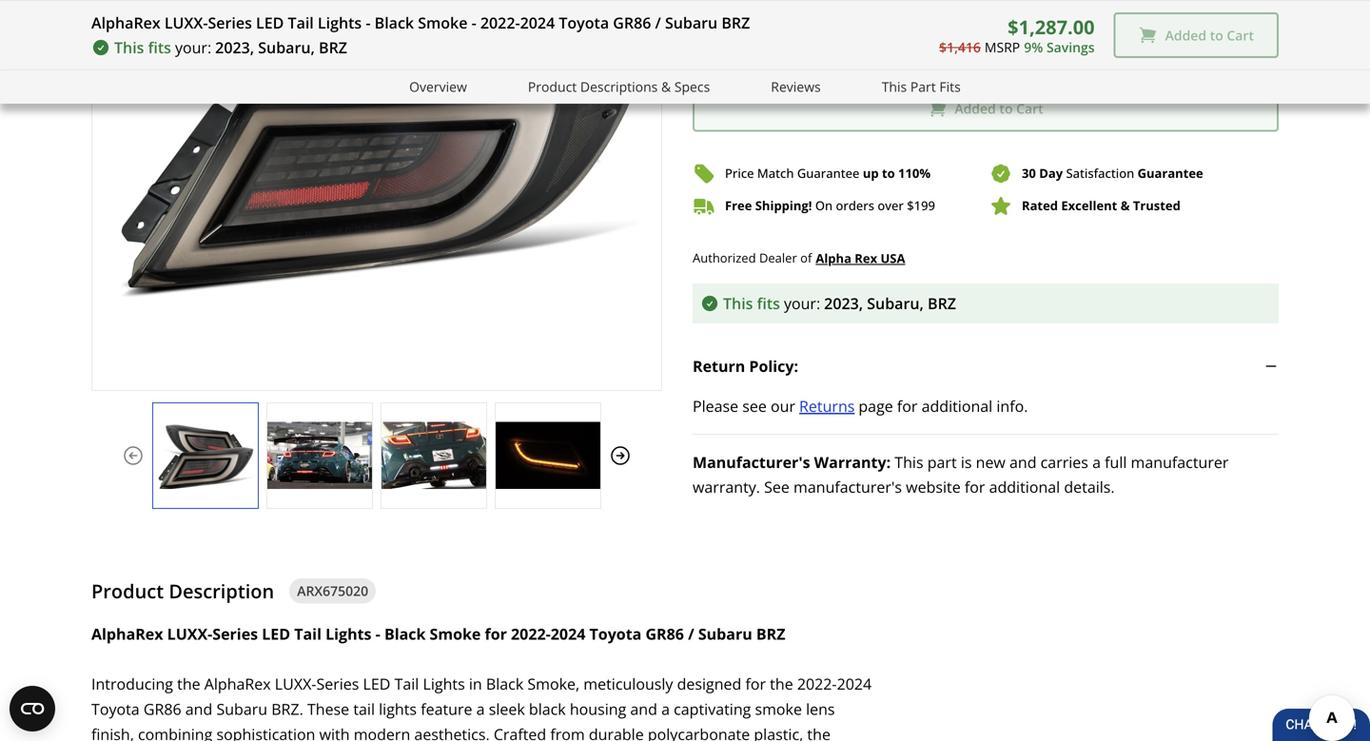 Task type: describe. For each thing, give the bounding box(es) containing it.
dealer
[[760, 249, 798, 267]]

average time to ship: 30 business days
[[900, 35, 1174, 56]]

authorized dealer of alpha rex usa
[[693, 249, 906, 267]]

open widget image
[[10, 686, 55, 732]]

go to right image image
[[609, 444, 632, 467]]

to down msrp
[[1000, 99, 1013, 118]]

in
[[469, 674, 482, 695]]

price match guarantee up to 110%
[[725, 165, 931, 182]]

tail
[[354, 699, 375, 720]]

trusted
[[1134, 197, 1181, 214]]

part
[[911, 78, 937, 96]]

authorized
[[693, 249, 756, 267]]

toyota for for
[[590, 624, 642, 644]]

led for alpharex luxx-series led tail lights - black smoke for 2022-2024 toyota gr86 / subaru brz
[[262, 624, 290, 644]]

0 vertical spatial fits
[[148, 37, 171, 58]]

free shipping! on orders over $ 199
[[725, 197, 936, 214]]

description
[[169, 578, 274, 604]]

lens
[[806, 699, 835, 720]]

tail for -
[[288, 12, 314, 33]]

lights inside introducing the alpharex luxx-series led tail lights in black smoke, meticulously designed for the 2022-2024 toyota gr86 and subaru brz. these tail lights feature a sleek black housing and a captivating smoke lens finish, combining sophistication with modern aesthetics. crafted from durable polycarbonate plastic, t
[[423, 674, 465, 695]]

warranty:
[[815, 452, 891, 473]]

0 vertical spatial additional
[[922, 396, 993, 416]]

1 vertical spatial this fits your: 2023, subaru, brz
[[724, 293, 957, 314]]

110%
[[899, 165, 931, 182]]

to right up
[[883, 165, 896, 182]]

aesthetics.
[[415, 724, 490, 742]]

- for -
[[366, 12, 371, 33]]

lights
[[379, 699, 417, 720]]

see
[[743, 396, 767, 416]]

excellent
[[1062, 197, 1118, 214]]

housing
[[570, 699, 627, 720]]

captivating
[[674, 699, 751, 720]]

sleek
[[489, 699, 525, 720]]

led inside introducing the alpharex luxx-series led tail lights in black smoke, meticulously designed for the 2022-2024 toyota gr86 and subaru brz. these tail lights feature a sleek black housing and a captivating smoke lens finish, combining sophistication with modern aesthetics. crafted from durable polycarbonate plastic, t
[[363, 674, 391, 695]]

arx675020
[[297, 582, 369, 600]]

1 vertical spatial your:
[[784, 293, 821, 314]]

returns
[[800, 396, 855, 416]]

& for descriptions
[[662, 78, 671, 96]]

1 vertical spatial added to cart button
[[693, 86, 1280, 132]]

series inside introducing the alpharex luxx-series led tail lights in black smoke, meticulously designed for the 2022-2024 toyota gr86 and subaru brz. these tail lights feature a sleek black housing and a captivating smoke lens finish, combining sophistication with modern aesthetics. crafted from durable polycarbonate plastic, t
[[317, 674, 359, 695]]

tail for for
[[294, 624, 322, 644]]

gr86 inside introducing the alpharex luxx-series led tail lights in black smoke, meticulously designed for the 2022-2024 toyota gr86 and subaru brz. these tail lights feature a sleek black housing and a captivating smoke lens finish, combining sophistication with modern aesthetics. crafted from durable polycarbonate plastic, t
[[144, 699, 181, 720]]

savings
[[1047, 38, 1095, 56]]

manufacturer
[[1132, 452, 1229, 473]]

descriptions
[[581, 78, 658, 96]]

meticulously
[[584, 674, 674, 695]]

$
[[907, 197, 915, 214]]

reviews link
[[771, 76, 821, 98]]

black for -
[[375, 12, 414, 33]]

see
[[765, 477, 790, 497]]

satisfaction
[[1067, 165, 1135, 182]]

subaru inside introducing the alpharex luxx-series led tail lights in black smoke, meticulously designed for the 2022-2024 toyota gr86 and subaru brz. these tail lights feature a sleek black housing and a captivating smoke lens finish, combining sophistication with modern aesthetics. crafted from durable polycarbonate plastic, t
[[217, 699, 268, 720]]

2 horizontal spatial -
[[472, 12, 477, 33]]

manufacturer's warranty:
[[693, 452, 891, 473]]

rated excellent & trusted
[[1022, 197, 1181, 214]]

2022- inside introducing the alpharex luxx-series led tail lights in black smoke, meticulously designed for the 2022-2024 toyota gr86 and subaru brz. these tail lights feature a sleek black housing and a captivating smoke lens finish, combining sophistication with modern aesthetics. crafted from durable polycarbonate plastic, t
[[798, 674, 837, 695]]

luxx- inside introducing the alpharex luxx-series led tail lights in black smoke, meticulously designed for the 2022-2024 toyota gr86 and subaru brz. these tail lights feature a sleek black housing and a captivating smoke lens finish, combining sophistication with modern aesthetics. crafted from durable polycarbonate plastic, t
[[275, 674, 317, 695]]

shipping!
[[756, 197, 813, 214]]

overview link
[[410, 76, 467, 98]]

feature
[[421, 699, 473, 720]]

0 horizontal spatial subaru,
[[258, 37, 315, 58]]

to right time
[[997, 35, 1012, 56]]

2 guarantee from the left
[[1138, 165, 1204, 182]]

product description
[[91, 578, 274, 604]]

alpharex luxx-series led tail lights - black smoke - 2022-2024 toyota gr86 / subaru brz
[[91, 12, 751, 33]]

product descriptions & specs
[[528, 78, 710, 96]]

manufacturer's
[[794, 477, 903, 497]]

this inside "this part is new and carries a full manufacturer warranty. see manufacturer's website for additional details."
[[895, 452, 924, 473]]

1 vertical spatial subaru,
[[868, 293, 924, 314]]

durable
[[589, 724, 644, 742]]

alpha rex usa link
[[816, 248, 906, 268]]

2024 for -
[[520, 12, 555, 33]]

product for product description
[[91, 578, 164, 604]]

finish,
[[91, 724, 134, 742]]

warranty.
[[693, 477, 761, 497]]

crafted
[[494, 724, 547, 742]]

1 horizontal spatial 30
[[1054, 35, 1071, 56]]

& for excellent
[[1121, 197, 1130, 214]]

subaru for alpharex luxx-series led tail lights - black smoke for 2022-2024 toyota gr86 / subaru brz
[[699, 624, 753, 644]]

product for product descriptions & specs
[[528, 78, 577, 96]]

alpharex for alpharex luxx-series led tail lights - black smoke for 2022-2024 toyota gr86 / subaru brz
[[91, 624, 163, 644]]

added to cart for the bottommost added to cart button
[[955, 99, 1044, 118]]

up
[[863, 165, 879, 182]]

page
[[859, 396, 894, 416]]

toyota inside introducing the alpharex luxx-series led tail lights in black smoke, meticulously designed for the 2022-2024 toyota gr86 and subaru brz. these tail lights feature a sleek black housing and a captivating smoke lens finish, combining sophistication with modern aesthetics. crafted from durable polycarbonate plastic, t
[[91, 699, 140, 720]]

added for topmost added to cart button
[[1166, 26, 1207, 44]]

led for alpharex luxx-series led tail lights - black smoke - 2022-2024 toyota gr86 / subaru brz
[[256, 12, 284, 33]]

for inside introducing the alpharex luxx-series led tail lights in black smoke, meticulously designed for the 2022-2024 toyota gr86 and subaru brz. these tail lights feature a sleek black housing and a captivating smoke lens finish, combining sophistication with modern aesthetics. crafted from durable polycarbonate plastic, t
[[746, 674, 766, 695]]

alpha
[[816, 250, 852, 267]]

manufacturer's
[[693, 452, 811, 473]]

over
[[878, 197, 904, 214]]

for right page
[[898, 396, 918, 416]]

luxx- for alpharex luxx-series led tail lights - black smoke - 2022-2024 toyota gr86 / subaru brz
[[165, 12, 208, 33]]

$1,416
[[940, 38, 981, 56]]

overview
[[410, 78, 467, 96]]

199
[[915, 197, 936, 214]]

specs
[[675, 78, 710, 96]]

1 the from the left
[[177, 674, 201, 695]]

return policy:
[[693, 356, 799, 376]]

smoke,
[[528, 674, 580, 695]]

on
[[816, 197, 833, 214]]

1 vertical spatial 2023,
[[825, 293, 864, 314]]

from
[[551, 724, 585, 742]]

part
[[928, 452, 957, 473]]

plastic,
[[754, 724, 804, 742]]

1 horizontal spatial a
[[662, 699, 670, 720]]

days
[[1141, 35, 1174, 56]]

and inside "this part is new and carries a full manufacturer warranty. see manufacturer's website for additional details."
[[1010, 452, 1037, 473]]

this part fits link
[[882, 76, 961, 98]]

gr86 for alpharex luxx-series led tail lights - black smoke for 2022-2024 toyota gr86 / subaru brz
[[646, 624, 684, 644]]

this part is new and carries a full manufacturer warranty. see manufacturer's website for additional details.
[[693, 452, 1229, 497]]

additional inside "this part is new and carries a full manufacturer warranty. see manufacturer's website for additional details."
[[990, 477, 1061, 497]]

policy:
[[750, 356, 799, 376]]

free
[[725, 197, 752, 214]]

0 horizontal spatial a
[[477, 699, 485, 720]]

full
[[1105, 452, 1128, 473]]

introducing the alpharex luxx-series led tail lights in black smoke, meticulously designed for the 2022-2024 toyota gr86 and subaru brz. these tail lights feature a sleek black housing and a captivating smoke lens finish, combining sophistication with modern aesthetics. crafted from durable polycarbonate plastic, t
[[91, 674, 872, 742]]

please see our returns page for additional info.
[[693, 396, 1029, 416]]

series for alpharex luxx-series led tail lights - black smoke - 2022-2024 toyota gr86 / subaru brz
[[208, 12, 252, 33]]

black for for
[[385, 624, 426, 644]]

combining
[[138, 724, 213, 742]]

30 day satisfaction guarantee
[[1022, 165, 1204, 182]]

usa
[[881, 250, 906, 267]]

series for alpharex luxx-series led tail lights - black smoke for 2022-2024 toyota gr86 / subaru brz
[[213, 624, 258, 644]]

black
[[529, 699, 566, 720]]

day
[[1040, 165, 1064, 182]]

average
[[900, 35, 958, 56]]

orders
[[836, 197, 875, 214]]



Task type: locate. For each thing, give the bounding box(es) containing it.
0 vertical spatial this fits your: 2023, subaru, brz
[[114, 37, 347, 58]]

0 vertical spatial toyota
[[559, 12, 609, 33]]

added to cart button
[[1114, 12, 1280, 58], [693, 86, 1280, 132]]

this
[[114, 37, 144, 58], [882, 78, 907, 96], [724, 293, 753, 314], [895, 452, 924, 473]]

1 vertical spatial cart
[[1017, 99, 1044, 118]]

0 vertical spatial black
[[375, 12, 414, 33]]

subaru up the sophistication
[[217, 699, 268, 720]]

0 vertical spatial subaru
[[665, 12, 718, 33]]

gr86
[[613, 12, 652, 33], [646, 624, 684, 644], [144, 699, 181, 720]]

1 vertical spatial subaru
[[699, 624, 753, 644]]

0 vertical spatial alpharex
[[91, 12, 161, 33]]

1 vertical spatial series
[[213, 624, 258, 644]]

additional down the new
[[990, 477, 1061, 497]]

details.
[[1065, 477, 1115, 497]]

0 horizontal spatial &
[[662, 78, 671, 96]]

1 horizontal spatial guarantee
[[1138, 165, 1204, 182]]

and right the new
[[1010, 452, 1037, 473]]

1 horizontal spatial fits
[[757, 293, 781, 314]]

luxx-
[[165, 12, 208, 33], [167, 624, 213, 644], [275, 674, 317, 695]]

and down meticulously
[[631, 699, 658, 720]]

0 vertical spatial 2023,
[[215, 37, 254, 58]]

black inside introducing the alpharex luxx-series led tail lights in black smoke, meticulously designed for the 2022-2024 toyota gr86 and subaru brz. these tail lights feature a sleek black housing and a captivating smoke lens finish, combining sophistication with modern aesthetics. crafted from durable polycarbonate plastic, t
[[486, 674, 524, 695]]

0 horizontal spatial cart
[[1017, 99, 1044, 118]]

1 horizontal spatial added
[[1166, 26, 1207, 44]]

0 horizontal spatial product
[[91, 578, 164, 604]]

cart right days
[[1228, 26, 1255, 44]]

modern
[[354, 724, 411, 742]]

2022- for -
[[481, 12, 520, 33]]

to
[[1211, 26, 1224, 44], [997, 35, 1012, 56], [1000, 99, 1013, 118], [883, 165, 896, 182]]

added
[[1166, 26, 1207, 44], [955, 99, 997, 118]]

1 horizontal spatial &
[[1121, 197, 1130, 214]]

black up "lights"
[[385, 624, 426, 644]]

1 vertical spatial added to cart
[[955, 99, 1044, 118]]

gr86 up combining
[[144, 699, 181, 720]]

return
[[693, 356, 746, 376]]

0 horizontal spatial this fits your: 2023, subaru, brz
[[114, 37, 347, 58]]

1 horizontal spatial -
[[376, 624, 381, 644]]

0 vertical spatial &
[[662, 78, 671, 96]]

product
[[528, 78, 577, 96], [91, 578, 164, 604]]

2 vertical spatial toyota
[[91, 699, 140, 720]]

2 vertical spatial led
[[363, 674, 391, 695]]

series
[[208, 12, 252, 33], [213, 624, 258, 644], [317, 674, 359, 695]]

0 vertical spatial product
[[528, 78, 577, 96]]

0 horizontal spatial fits
[[148, 37, 171, 58]]

2 vertical spatial tail
[[395, 674, 419, 695]]

alpharex for alpharex luxx-series led tail lights - black smoke - 2022-2024 toyota gr86 / subaru brz
[[91, 12, 161, 33]]

1 horizontal spatial product
[[528, 78, 577, 96]]

alpharex inside introducing the alpharex luxx-series led tail lights in black smoke, meticulously designed for the 2022-2024 toyota gr86 and subaru brz. these tail lights feature a sleek black housing and a captivating smoke lens finish, combining sophistication with modern aesthetics. crafted from durable polycarbonate plastic, t
[[204, 674, 271, 695]]

1 horizontal spatial and
[[631, 699, 658, 720]]

1 vertical spatial &
[[1121, 197, 1130, 214]]

added right business
[[1166, 26, 1207, 44]]

carries
[[1041, 452, 1089, 473]]

product left descriptions
[[528, 78, 577, 96]]

toyota up finish,
[[91, 699, 140, 720]]

0 vertical spatial 2024
[[520, 12, 555, 33]]

0 vertical spatial /
[[656, 12, 661, 33]]

1 vertical spatial lights
[[326, 624, 372, 644]]

0 vertical spatial 30
[[1054, 35, 1071, 56]]

2022- for for
[[511, 624, 551, 644]]

for
[[898, 396, 918, 416], [965, 477, 986, 497], [485, 624, 507, 644], [746, 674, 766, 695]]

1 vertical spatial 2024
[[551, 624, 586, 644]]

1 horizontal spatial this fits your: 2023, subaru, brz
[[724, 293, 957, 314]]

1 vertical spatial /
[[688, 624, 695, 644]]

the up smoke
[[770, 674, 794, 695]]

black up the sleek
[[486, 674, 524, 695]]

business
[[1075, 35, 1137, 56]]

1 vertical spatial smoke
[[430, 624, 481, 644]]

new
[[976, 452, 1006, 473]]

toyota
[[559, 12, 609, 33], [590, 624, 642, 644], [91, 699, 140, 720]]

for down the is
[[965, 477, 986, 497]]

0 horizontal spatial /
[[656, 12, 661, 33]]

a
[[1093, 452, 1101, 473], [477, 699, 485, 720], [662, 699, 670, 720]]

0 horizontal spatial guarantee
[[798, 165, 860, 182]]

smoke
[[418, 12, 468, 33], [430, 624, 481, 644]]

0 vertical spatial tail
[[288, 12, 314, 33]]

guarantee up free shipping! on orders over $ 199
[[798, 165, 860, 182]]

1 vertical spatial fits
[[757, 293, 781, 314]]

reviews
[[771, 78, 821, 96]]

0 vertical spatial smoke
[[418, 12, 468, 33]]

of
[[801, 249, 812, 267]]

/
[[656, 12, 661, 33], [688, 624, 695, 644]]

1 guarantee from the left
[[798, 165, 860, 182]]

30 left day
[[1022, 165, 1037, 182]]

a left full
[[1093, 452, 1101, 473]]

2023,
[[215, 37, 254, 58], [825, 293, 864, 314]]

2 vertical spatial lights
[[423, 674, 465, 695]]

0 vertical spatial lights
[[318, 12, 362, 33]]

& left the 'specs'
[[662, 78, 671, 96]]

1 horizontal spatial the
[[770, 674, 794, 695]]

0 vertical spatial series
[[208, 12, 252, 33]]

additional down return policy: dropdown button
[[922, 396, 993, 416]]

/ up the designed
[[688, 624, 695, 644]]

added down fits in the top right of the page
[[955, 99, 997, 118]]

tail
[[288, 12, 314, 33], [294, 624, 322, 644], [395, 674, 419, 695]]

website
[[907, 477, 961, 497]]

lights for -
[[318, 12, 362, 33]]

subaru for alpharex luxx-series led tail lights - black smoke - 2022-2024 toyota gr86 / subaru brz
[[665, 12, 718, 33]]

$1,287.00 $1,416 msrp 9% savings
[[940, 14, 1095, 56]]

0 vertical spatial led
[[256, 12, 284, 33]]

fits
[[148, 37, 171, 58], [757, 293, 781, 314]]

1 horizontal spatial /
[[688, 624, 695, 644]]

please
[[693, 396, 739, 416]]

sophistication
[[217, 724, 316, 742]]

2 vertical spatial 2024
[[837, 674, 872, 695]]

2 vertical spatial 2022-
[[798, 674, 837, 695]]

polycarbonate
[[648, 724, 750, 742]]

for up introducing the alpharex luxx-series led tail lights in black smoke, meticulously designed for the 2022-2024 toyota gr86 and subaru brz. these tail lights feature a sleek black housing and a captivating smoke lens finish, combining sophistication with modern aesthetics. crafted from durable polycarbonate plastic, t
[[485, 624, 507, 644]]

1 horizontal spatial cart
[[1228, 26, 1255, 44]]

/ for alpharex luxx-series led tail lights - black smoke - 2022-2024 toyota gr86 / subaru brz
[[656, 12, 661, 33]]

0 vertical spatial added to cart
[[1166, 26, 1255, 44]]

-
[[366, 12, 371, 33], [472, 12, 477, 33], [376, 624, 381, 644]]

added to cart for topmost added to cart button
[[1166, 26, 1255, 44]]

0 horizontal spatial your:
[[175, 37, 212, 58]]

cart for the bottommost added to cart button
[[1017, 99, 1044, 118]]

2 horizontal spatial and
[[1010, 452, 1037, 473]]

& left "trusted"
[[1121, 197, 1130, 214]]

tail inside introducing the alpharex luxx-series led tail lights in black smoke, meticulously designed for the 2022-2024 toyota gr86 and subaru brz. these tail lights feature a sleek black housing and a captivating smoke lens finish, combining sophistication with modern aesthetics. crafted from durable polycarbonate plastic, t
[[395, 674, 419, 695]]

2 vertical spatial black
[[486, 674, 524, 695]]

0 horizontal spatial -
[[366, 12, 371, 33]]

product descriptions & specs link
[[528, 76, 710, 98]]

and
[[1010, 452, 1037, 473], [185, 699, 213, 720], [631, 699, 658, 720]]

returns link
[[800, 394, 855, 419]]

0 horizontal spatial added to cart
[[955, 99, 1044, 118]]

0 horizontal spatial added
[[955, 99, 997, 118]]

/ up descriptions
[[656, 12, 661, 33]]

added for the bottommost added to cart button
[[955, 99, 997, 118]]

guarantee up "trusted"
[[1138, 165, 1204, 182]]

1 vertical spatial black
[[385, 624, 426, 644]]

1 vertical spatial gr86
[[646, 624, 684, 644]]

0 vertical spatial 2022-
[[481, 12, 520, 33]]

1 vertical spatial alpharex
[[91, 624, 163, 644]]

brz
[[722, 12, 751, 33], [319, 37, 347, 58], [928, 293, 957, 314], [757, 624, 786, 644]]

0 horizontal spatial and
[[185, 699, 213, 720]]

this fits your: 2023, subaru, brz
[[114, 37, 347, 58], [724, 293, 957, 314]]

cart for topmost added to cart button
[[1228, 26, 1255, 44]]

0 vertical spatial cart
[[1228, 26, 1255, 44]]

the up combining
[[177, 674, 201, 695]]

a inside "this part is new and carries a full manufacturer warranty. see manufacturer's website for additional details."
[[1093, 452, 1101, 473]]

0 vertical spatial your:
[[175, 37, 212, 58]]

2 vertical spatial luxx-
[[275, 674, 317, 695]]

0 vertical spatial added to cart button
[[1114, 12, 1280, 58]]

cart down the 9%
[[1017, 99, 1044, 118]]

0 vertical spatial luxx-
[[165, 12, 208, 33]]

a down in
[[477, 699, 485, 720]]

led
[[256, 12, 284, 33], [262, 624, 290, 644], [363, 674, 391, 695]]

smoke for -
[[418, 12, 468, 33]]

smoke up in
[[430, 624, 481, 644]]

2 vertical spatial subaru
[[217, 699, 268, 720]]

subaru
[[665, 12, 718, 33], [699, 624, 753, 644], [217, 699, 268, 720]]

product up introducing
[[91, 578, 164, 604]]

0 vertical spatial gr86
[[613, 12, 652, 33]]

gr86 up meticulously
[[646, 624, 684, 644]]

these
[[307, 699, 350, 720]]

is
[[961, 452, 972, 473]]

0 vertical spatial added
[[1166, 26, 1207, 44]]

toyota for -
[[559, 12, 609, 33]]

2024 inside introducing the alpharex luxx-series led tail lights in black smoke, meticulously designed for the 2022-2024 toyota gr86 and subaru brz. these tail lights feature a sleek black housing and a captivating smoke lens finish, combining sophistication with modern aesthetics. crafted from durable polycarbonate plastic, t
[[837, 674, 872, 695]]

1 vertical spatial tail
[[294, 624, 322, 644]]

brz.
[[272, 699, 303, 720]]

your:
[[175, 37, 212, 58], [784, 293, 821, 314]]

1 horizontal spatial added to cart
[[1166, 26, 1255, 44]]

smoke for for
[[430, 624, 481, 644]]

0 vertical spatial subaru,
[[258, 37, 315, 58]]

2024 for for
[[551, 624, 586, 644]]

black up overview
[[375, 12, 414, 33]]

return policy: button
[[693, 339, 1280, 394]]

subaru,
[[258, 37, 315, 58], [868, 293, 924, 314]]

2 vertical spatial series
[[317, 674, 359, 695]]

subaru up the designed
[[699, 624, 753, 644]]

our
[[771, 396, 796, 416]]

for up smoke
[[746, 674, 766, 695]]

match
[[758, 165, 794, 182]]

cart
[[1228, 26, 1255, 44], [1017, 99, 1044, 118]]

with
[[319, 724, 350, 742]]

2 the from the left
[[770, 674, 794, 695]]

0 horizontal spatial the
[[177, 674, 201, 695]]

1 vertical spatial led
[[262, 624, 290, 644]]

toyota up meticulously
[[590, 624, 642, 644]]

luxx- for alpharex luxx-series led tail lights - black smoke for 2022-2024 toyota gr86 / subaru brz
[[167, 624, 213, 644]]

/ for alpharex luxx-series led tail lights - black smoke for 2022-2024 toyota gr86 / subaru brz
[[688, 624, 695, 644]]

to right days
[[1211, 26, 1224, 44]]

smoke up overview
[[418, 12, 468, 33]]

$1,287.00
[[1008, 14, 1095, 40]]

1 vertical spatial 2022-
[[511, 624, 551, 644]]

gr86 up descriptions
[[613, 12, 652, 33]]

designed
[[677, 674, 742, 695]]

1 horizontal spatial subaru,
[[868, 293, 924, 314]]

9%
[[1025, 38, 1044, 56]]

2 vertical spatial gr86
[[144, 699, 181, 720]]

1 vertical spatial toyota
[[590, 624, 642, 644]]

smoke
[[755, 699, 802, 720]]

and up combining
[[185, 699, 213, 720]]

1 vertical spatial additional
[[990, 477, 1061, 497]]

subaru up the 'specs'
[[665, 12, 718, 33]]

additional
[[922, 396, 993, 416], [990, 477, 1061, 497]]

lights for for
[[326, 624, 372, 644]]

time
[[962, 35, 993, 56]]

lights
[[318, 12, 362, 33], [326, 624, 372, 644], [423, 674, 465, 695]]

30
[[1054, 35, 1071, 56], [1022, 165, 1037, 182]]

- for for
[[376, 624, 381, 644]]

toyota up product descriptions & specs
[[559, 12, 609, 33]]

this part fits
[[882, 78, 961, 96]]

ship:
[[1016, 35, 1050, 56]]

gr86 for alpharex luxx-series led tail lights - black smoke - 2022-2024 toyota gr86 / subaru brz
[[613, 12, 652, 33]]

for inside "this part is new and carries a full manufacturer warranty. see manufacturer's website for additional details."
[[965, 477, 986, 497]]

a up 'polycarbonate'
[[662, 699, 670, 720]]

1 vertical spatial luxx-
[[167, 624, 213, 644]]

rated
[[1022, 197, 1059, 214]]

30 right the 9%
[[1054, 35, 1071, 56]]

info.
[[997, 396, 1029, 416]]

1 horizontal spatial your:
[[784, 293, 821, 314]]

1 vertical spatial 30
[[1022, 165, 1037, 182]]

0 horizontal spatial 30
[[1022, 165, 1037, 182]]

&
[[662, 78, 671, 96], [1121, 197, 1130, 214]]

1 vertical spatial added
[[955, 99, 997, 118]]

2 horizontal spatial a
[[1093, 452, 1101, 473]]

2 vertical spatial alpharex
[[204, 674, 271, 695]]



Task type: vqa. For each thing, say whether or not it's contained in the screenshot.
"Front" within the 17 In Stock CB-050FZ-24 COBB Subaru Front Sway Bar 24mm - 2 Position Adjustable - 2015-2021 Subaru WRX
no



